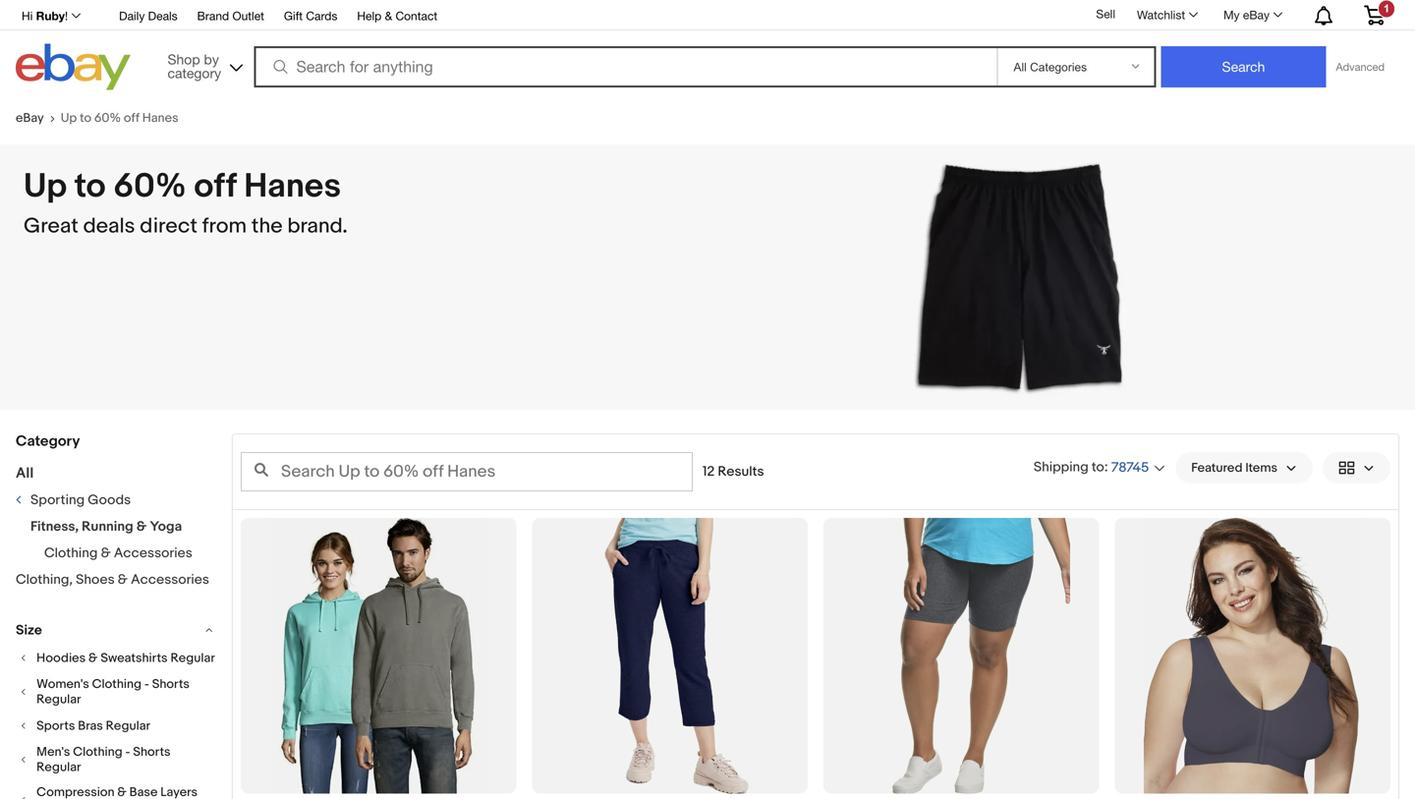 Task type: describe. For each thing, give the bounding box(es) containing it.
all link
[[16, 465, 34, 482]]

my ebay
[[1224, 8, 1270, 22]]

clothing, shoes & accessories link
[[16, 572, 209, 588]]

featured items button
[[1176, 452, 1313, 484]]

brand outlet link
[[197, 6, 264, 28]]

up to 60% off hanes great deals direct from the brand.
[[24, 166, 348, 239]]

gift cards
[[284, 9, 338, 23]]

hi
[[22, 9, 33, 23]]

deals
[[83, 213, 135, 239]]

featured items
[[1192, 460, 1278, 476]]

category
[[16, 433, 80, 450]]

featured
[[1192, 460, 1243, 476]]

& inside account navigation
[[385, 9, 392, 23]]

off for up to 60% off hanes
[[124, 111, 139, 126]]

shop
[[168, 51, 200, 67]]

ebay inside up to 60% off hanes main content
[[16, 111, 44, 126]]

regular inside "men's clothing - shorts regular"
[[37, 760, 81, 775]]

regular inside dropdown button
[[171, 651, 215, 666]]

daily deals
[[119, 9, 178, 23]]

just my size women bike shorts stretch cotton jersey sports plus size black grey image
[[853, 518, 1070, 794]]

help & contact link
[[357, 6, 438, 28]]

shipping to : 78745
[[1034, 459, 1150, 476]]

& down 'clothing & accessories' link
[[118, 572, 128, 588]]

women's clothing - shorts regular button
[[16, 677, 217, 707]]

sporting goods link
[[15, 492, 131, 509]]

running
[[82, 519, 133, 535]]

bras
[[78, 718, 103, 734]]

sweatshirts
[[101, 651, 168, 666]]

hoodies & sweatshirts regular
[[37, 651, 215, 666]]

from
[[202, 213, 247, 239]]

fitness, running & yoga clothing & accessories clothing, shoes & accessories
[[16, 519, 209, 588]]

men's
[[37, 745, 70, 760]]

men's clothing - shorts regular
[[37, 745, 171, 775]]

Enter your search keyword text field
[[241, 452, 693, 492]]

sell link
[[1088, 7, 1125, 21]]

1 vertical spatial accessories
[[131, 572, 209, 588]]

shipping
[[1034, 459, 1089, 476]]

help & contact
[[357, 9, 438, 23]]

cards
[[306, 9, 338, 23]]

!
[[65, 9, 68, 23]]

Search for anything text field
[[257, 48, 993, 86]]

clothing inside the fitness, running & yoga clothing & accessories clothing, shoes & accessories
[[44, 545, 98, 562]]

regular inside women's clothing - shorts regular
[[37, 692, 81, 707]]

size button
[[16, 622, 217, 640]]

78745
[[1112, 460, 1150, 476]]

hoodies & sweatshirts regular button
[[16, 649, 217, 667]]

just my size pure comfort front-close wirefree bra w/ wicking 1xl-6xl 3 colors image
[[1145, 518, 1362, 794]]

direct
[[140, 213, 198, 239]]

ebay inside account navigation
[[1244, 8, 1270, 22]]

account navigation
[[11, 0, 1400, 30]]

watchlist link
[[1127, 3, 1207, 27]]

sports bras regular button
[[16, 717, 217, 735]]

none submit inside shop by category banner
[[1162, 46, 1327, 88]]

hanes for up to 60% off hanes great deals direct from the brand.
[[244, 166, 341, 207]]

results
[[718, 464, 764, 480]]

view: gallery view image
[[1339, 458, 1375, 478]]

sports
[[37, 718, 75, 734]]

daily
[[119, 9, 145, 23]]

by
[[204, 51, 219, 67]]

category
[[168, 65, 221, 81]]

up to 60% off hanes main content
[[0, 95, 1416, 799]]

gift
[[284, 9, 303, 23]]

contact
[[396, 9, 438, 23]]

hanes women french terry capri pant pocket drawstring waist versatile activewear image
[[562, 518, 779, 794]]

advanced link
[[1327, 47, 1395, 87]]

the
[[252, 213, 283, 239]]

advanced
[[1337, 60, 1385, 73]]

hoodies
[[37, 651, 86, 666]]

shop by category banner
[[11, 0, 1400, 95]]



Task type: vqa. For each thing, say whether or not it's contained in the screenshot.
Shorts in Men's Clothing - Shorts Regular
yes



Task type: locate. For each thing, give the bounding box(es) containing it.
0 vertical spatial to
[[80, 111, 91, 126]]

ebay left up to 60% off hanes
[[16, 111, 44, 126]]

up inside the up to 60% off hanes great deals direct from the brand.
[[24, 166, 67, 207]]

- inside women's clothing - shorts regular
[[144, 677, 149, 692]]

shorts down sports bras regular dropdown button
[[133, 745, 171, 760]]

regular down sports
[[37, 760, 81, 775]]

shorts for men's clothing - shorts regular
[[133, 745, 171, 760]]

to right ebay link
[[80, 111, 91, 126]]

to for up to 60% off hanes
[[80, 111, 91, 126]]

0 horizontal spatial ebay
[[16, 111, 44, 126]]

clothing down the sports bras regular
[[73, 745, 123, 760]]

1 link
[[1353, 0, 1397, 28]]

60% inside the up to 60% off hanes great deals direct from the brand.
[[113, 166, 187, 207]]

watchlist
[[1137, 8, 1186, 22]]

-
[[144, 677, 149, 692], [125, 745, 130, 760]]

2 vertical spatial to
[[1092, 459, 1105, 476]]

up for up to 60% off hanes
[[61, 111, 77, 126]]

shop by category button
[[159, 44, 247, 86]]

yoga
[[150, 519, 182, 535]]

0 horizontal spatial -
[[125, 745, 130, 760]]

to up the deals
[[74, 166, 106, 207]]

off
[[124, 111, 139, 126], [194, 166, 237, 207]]

up
[[61, 111, 77, 126], [24, 166, 67, 207]]

0 vertical spatial -
[[144, 677, 149, 692]]

60%
[[94, 111, 121, 126], [113, 166, 187, 207]]

0 horizontal spatial off
[[124, 111, 139, 126]]

hanes
[[142, 111, 179, 126], [244, 166, 341, 207]]

to
[[80, 111, 91, 126], [74, 166, 106, 207], [1092, 459, 1105, 476]]

hanes for up to 60% off hanes
[[142, 111, 179, 126]]

shorts inside "men's clothing - shorts regular"
[[133, 745, 171, 760]]

:
[[1105, 459, 1109, 476]]

0 horizontal spatial hanes
[[142, 111, 179, 126]]

- for women's clothing - shorts regular
[[144, 677, 149, 692]]

shoes
[[76, 572, 115, 588]]

gift cards link
[[284, 6, 338, 28]]

brand
[[197, 9, 229, 23]]

1 horizontal spatial -
[[144, 677, 149, 692]]

- inside "men's clothing - shorts regular"
[[125, 745, 130, 760]]

clothing for men's
[[73, 745, 123, 760]]

2 vertical spatial clothing
[[73, 745, 123, 760]]

& right help
[[385, 9, 392, 23]]

shop by category
[[168, 51, 221, 81]]

sports bras regular
[[37, 718, 150, 734]]

& down running
[[101, 545, 111, 562]]

ebay
[[1244, 8, 1270, 22], [16, 111, 44, 126]]

brand.
[[287, 213, 348, 239]]

my
[[1224, 8, 1240, 22]]

regular up sports
[[37, 692, 81, 707]]

items
[[1246, 460, 1278, 476]]

0 vertical spatial hanes
[[142, 111, 179, 126]]

clothing & accessories link
[[44, 545, 192, 562]]

ruby
[[36, 9, 65, 23]]

my ebay link
[[1213, 3, 1292, 27]]

60% up direct on the left top of page
[[113, 166, 187, 207]]

accessories
[[114, 545, 192, 562], [131, 572, 209, 588]]

0 vertical spatial shorts
[[152, 677, 190, 692]]

to inside shipping to : 78745
[[1092, 459, 1105, 476]]

- down sweatshirts
[[144, 677, 149, 692]]

clothing inside "men's clothing - shorts regular"
[[73, 745, 123, 760]]

daily deals link
[[119, 6, 178, 28]]

shorts down sweatshirts
[[152, 677, 190, 692]]

& inside dropdown button
[[89, 651, 98, 666]]

12 results
[[703, 464, 764, 480]]

men's clothing - shorts regular button
[[16, 745, 217, 775]]

60% for up to 60% off hanes
[[94, 111, 121, 126]]

clothing down fitness,
[[44, 545, 98, 562]]

sporting
[[30, 492, 85, 509]]

shorts
[[152, 677, 190, 692], [133, 745, 171, 760]]

shorts inside women's clothing - shorts regular
[[152, 677, 190, 692]]

& right hoodies
[[89, 651, 98, 666]]

outlet
[[232, 9, 264, 23]]

to for up to 60% off hanes great deals direct from the brand.
[[74, 166, 106, 207]]

0 vertical spatial 60%
[[94, 111, 121, 126]]

1 vertical spatial ebay
[[16, 111, 44, 126]]

60% for up to 60% off hanes great deals direct from the brand.
[[113, 166, 187, 207]]

to for shipping to : 78745
[[1092, 459, 1105, 476]]

1 horizontal spatial ebay
[[1244, 8, 1270, 22]]

1
[[1384, 2, 1390, 15]]

0 vertical spatial off
[[124, 111, 139, 126]]

12
[[703, 464, 715, 480]]

hanes down category
[[142, 111, 179, 126]]

clothing
[[44, 545, 98, 562], [92, 677, 142, 692], [73, 745, 123, 760]]

deals
[[148, 9, 178, 23]]

sell
[[1097, 7, 1116, 21]]

1 vertical spatial off
[[194, 166, 237, 207]]

&
[[385, 9, 392, 23], [136, 519, 147, 535], [101, 545, 111, 562], [118, 572, 128, 588], [89, 651, 98, 666]]

clothing,
[[16, 572, 73, 588]]

0 vertical spatial up
[[61, 111, 77, 126]]

brand outlet
[[197, 9, 264, 23]]

- down sports bras regular dropdown button
[[125, 745, 130, 760]]

women's
[[37, 677, 89, 692]]

to inside the up to 60% off hanes great deals direct from the brand.
[[74, 166, 106, 207]]

1 vertical spatial hanes
[[244, 166, 341, 207]]

to left 78745
[[1092, 459, 1105, 476]]

1 horizontal spatial hanes
[[244, 166, 341, 207]]

shorts for women's clothing - shorts regular
[[152, 677, 190, 692]]

- for men's clothing - shorts regular
[[125, 745, 130, 760]]

clothing for women's
[[92, 677, 142, 692]]

0 vertical spatial clothing
[[44, 545, 98, 562]]

clothing inside women's clothing - shorts regular
[[92, 677, 142, 692]]

fleece hoodie sweatshirt hanes adult comfortwash garment dyed mens womens cotton image
[[270, 518, 487, 794]]

great
[[24, 213, 78, 239]]

0 vertical spatial accessories
[[114, 545, 192, 562]]

1 vertical spatial 60%
[[113, 166, 187, 207]]

hi ruby !
[[22, 9, 68, 23]]

help
[[357, 9, 382, 23]]

all
[[16, 465, 34, 482]]

1 horizontal spatial off
[[194, 166, 237, 207]]

60% right ebay link
[[94, 111, 121, 126]]

0 vertical spatial ebay
[[1244, 8, 1270, 22]]

hanes inside the up to 60% off hanes great deals direct from the brand.
[[244, 166, 341, 207]]

1 vertical spatial -
[[125, 745, 130, 760]]

1 vertical spatial up
[[24, 166, 67, 207]]

off inside the up to 60% off hanes great deals direct from the brand.
[[194, 166, 237, 207]]

ebay right my
[[1244, 8, 1270, 22]]

regular right sweatshirts
[[171, 651, 215, 666]]

fitness,
[[30, 519, 79, 535]]

hanes up "brand." at left top
[[244, 166, 341, 207]]

regular down women's clothing - shorts regular dropdown button
[[106, 718, 150, 734]]

regular
[[171, 651, 215, 666], [37, 692, 81, 707], [106, 718, 150, 734], [37, 760, 81, 775]]

& left yoga on the left
[[136, 519, 147, 535]]

ebay link
[[16, 111, 61, 126]]

women's clothing - shorts regular
[[37, 677, 190, 707]]

1 vertical spatial to
[[74, 166, 106, 207]]

size
[[16, 622, 42, 639]]

up to 60% off hanes
[[61, 111, 179, 126]]

up for up to 60% off hanes great deals direct from the brand.
[[24, 166, 67, 207]]

goods
[[88, 492, 131, 509]]

off for up to 60% off hanes great deals direct from the brand.
[[194, 166, 237, 207]]

1 vertical spatial shorts
[[133, 745, 171, 760]]

clothing down hoodies & sweatshirts regular dropdown button
[[92, 677, 142, 692]]

sporting goods
[[30, 492, 131, 509]]

None submit
[[1162, 46, 1327, 88]]

1 vertical spatial clothing
[[92, 677, 142, 692]]



